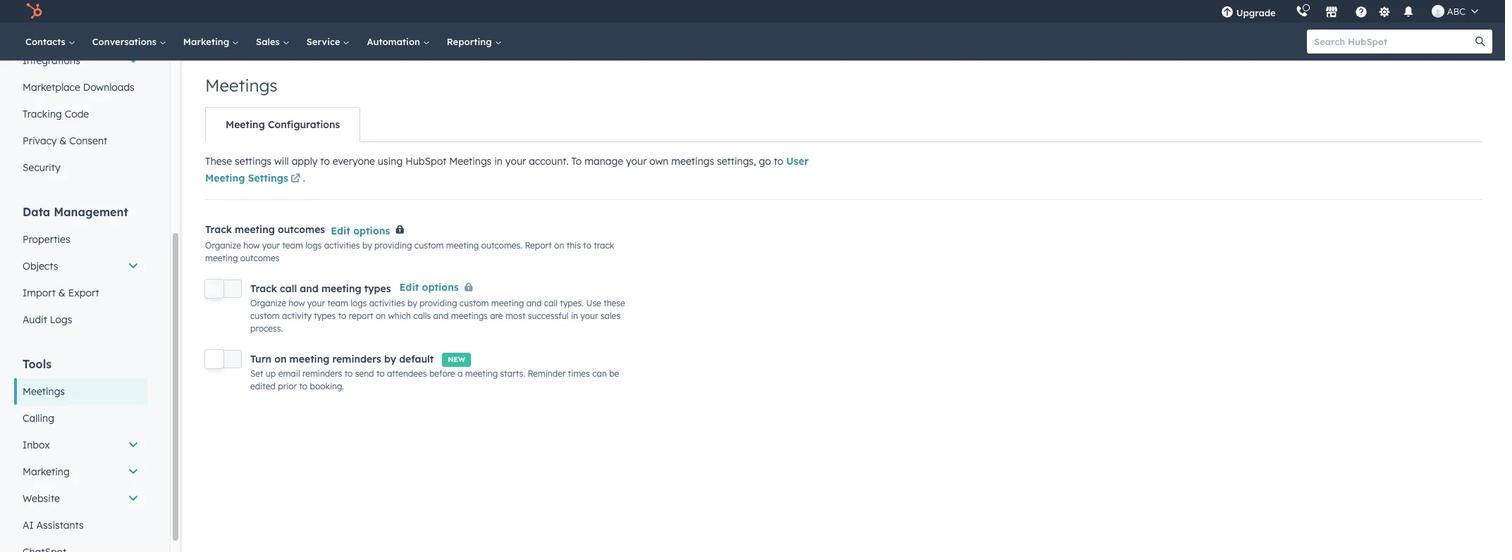 Task type: locate. For each thing, give the bounding box(es) containing it.
edit options button for track meeting outcomes
[[331, 223, 390, 240]]

1 horizontal spatial activities
[[369, 299, 405, 309]]

edit up which
[[400, 282, 419, 294]]

0 horizontal spatial meetings
[[451, 311, 488, 322]]

types down track call and meeting types at the bottom
[[314, 311, 336, 322]]

abc
[[1448, 6, 1466, 17]]

link opens in a new window image
[[291, 171, 301, 188], [291, 174, 301, 185]]

by inside organize how your team logs activities by providing custom meeting and call types. use these custom activity types to report on which calls and meetings are most successful in your sales process.
[[408, 299, 417, 309]]

to left the report
[[338, 311, 347, 322]]

meetings up calling
[[23, 386, 65, 398]]

2 horizontal spatial and
[[527, 299, 542, 309]]

meeting inside meeting configurations link
[[226, 118, 265, 131]]

2 horizontal spatial custom
[[460, 299, 489, 309]]

0 vertical spatial by
[[362, 241, 372, 251]]

how down track meeting outcomes edit options
[[243, 241, 260, 251]]

audit logs
[[23, 314, 72, 327]]

1 vertical spatial organize
[[250, 299, 286, 309]]

to
[[572, 155, 582, 168]]

your
[[506, 155, 526, 168], [626, 155, 647, 168], [262, 241, 280, 251], [307, 299, 325, 309], [581, 311, 598, 322]]

logs up the report
[[351, 299, 367, 309]]

& inside data management element
[[58, 287, 65, 300]]

upgrade image
[[1221, 6, 1234, 19]]

1 horizontal spatial track
[[250, 283, 277, 295]]

1 horizontal spatial call
[[544, 299, 558, 309]]

0 horizontal spatial by
[[362, 241, 372, 251]]

edit options button up organize how your team logs activities by providing custom meeting and call types. use these custom activity types to report on which calls and meetings are most successful in your sales process.
[[400, 280, 479, 298]]

1 horizontal spatial team
[[328, 299, 348, 309]]

2 horizontal spatial meetings
[[449, 155, 492, 168]]

team inside organize how your team logs activities by providing custom meeting and call types. use these custom activity types to report on which calls and meetings are most successful in your sales process.
[[328, 299, 348, 309]]

team down track call and meeting types at the bottom
[[328, 299, 348, 309]]

menu
[[1211, 0, 1489, 23]]

custom inside organize how your team logs activities by providing custom meeting outcomes. report on this to track meeting outcomes
[[415, 241, 444, 251]]

downloads
[[83, 81, 135, 94]]

on left this at the top of the page
[[554, 241, 564, 251]]

2 horizontal spatial by
[[408, 299, 417, 309]]

by inside organize how your team logs activities by providing custom meeting outcomes. report on this to track meeting outcomes
[[362, 241, 372, 251]]

meetings right hubspot
[[449, 155, 492, 168]]

settings link
[[1376, 4, 1394, 19]]

edit options button for track call and meeting types
[[400, 280, 479, 298]]

2 vertical spatial on
[[275, 353, 287, 366]]

1 horizontal spatial meetings
[[205, 75, 278, 96]]

tools element
[[14, 357, 147, 553]]

process.
[[250, 324, 283, 335]]

meetings
[[672, 155, 714, 168], [451, 311, 488, 322]]

1 vertical spatial meeting
[[205, 172, 245, 185]]

in down types.
[[571, 311, 578, 322]]

0 vertical spatial on
[[554, 241, 564, 251]]

0 vertical spatial organize
[[205, 241, 241, 251]]

security
[[23, 162, 60, 174]]

and up activity
[[300, 283, 319, 295]]

1 horizontal spatial on
[[376, 311, 386, 322]]

code
[[65, 108, 89, 121]]

by up track call and meeting types at the bottom
[[362, 241, 372, 251]]

import & export link
[[14, 280, 147, 307]]

your down track call and meeting types at the bottom
[[307, 299, 325, 309]]

meeting configurations link
[[206, 108, 360, 142]]

0 horizontal spatial activities
[[324, 241, 360, 251]]

hubspot link
[[17, 3, 53, 20]]

manage
[[585, 155, 624, 168]]

ai assistants link
[[14, 513, 147, 540]]

& for consent
[[59, 135, 67, 147]]

1 horizontal spatial options
[[422, 282, 459, 294]]

call
[[280, 283, 297, 295], [544, 299, 558, 309]]

0 horizontal spatial in
[[495, 155, 503, 168]]

providing inside organize how your team logs activities by providing custom meeting outcomes. report on this to track meeting outcomes
[[375, 241, 412, 251]]

0 vertical spatial edit
[[331, 225, 350, 237]]

edit inside track meeting outcomes edit options
[[331, 225, 350, 237]]

how inside organize how your team logs activities by providing custom meeting outcomes. report on this to track meeting outcomes
[[243, 241, 260, 251]]

track up process.
[[250, 283, 277, 295]]

1 vertical spatial team
[[328, 299, 348, 309]]

1 horizontal spatial providing
[[420, 299, 457, 309]]

& left export in the left of the page
[[58, 287, 65, 300]]

options
[[353, 225, 390, 237], [422, 282, 459, 294]]

1 horizontal spatial how
[[289, 299, 305, 309]]

0 horizontal spatial types
[[314, 311, 336, 322]]

reminders inside set up email reminders to send to attendees before a meeting starts. reminder times can be edited prior to booking.
[[303, 369, 342, 379]]

meetings inside organize how your team logs activities by providing custom meeting and call types. use these custom activity types to report on which calls and meetings are most successful in your sales process.
[[451, 311, 488, 322]]

starts.
[[500, 369, 525, 379]]

1 horizontal spatial marketing
[[183, 36, 232, 47]]

0 horizontal spatial call
[[280, 283, 297, 295]]

by for types
[[408, 299, 417, 309]]

0 horizontal spatial organize
[[205, 241, 241, 251]]

track inside track meeting outcomes edit options
[[205, 224, 232, 236]]

meetings left are
[[451, 311, 488, 322]]

track meeting outcomes edit options
[[205, 224, 390, 237]]

1 vertical spatial &
[[58, 287, 65, 300]]

meeting down these
[[205, 172, 245, 185]]

team inside organize how your team logs activities by providing custom meeting outcomes. report on this to track meeting outcomes
[[282, 241, 303, 251]]

1 horizontal spatial in
[[571, 311, 578, 322]]

0 horizontal spatial track
[[205, 224, 232, 236]]

providing up edit options on the left of the page
[[375, 241, 412, 251]]

2 horizontal spatial on
[[554, 241, 564, 251]]

logs inside organize how your team logs activities by providing custom meeting and call types. use these custom activity types to report on which calls and meetings are most successful in your sales process.
[[351, 299, 367, 309]]

on left which
[[376, 311, 386, 322]]

organize inside organize how your team logs activities by providing custom meeting and call types. use these custom activity types to report on which calls and meetings are most successful in your sales process.
[[250, 299, 286, 309]]

&
[[59, 135, 67, 147], [58, 287, 65, 300]]

tracking code
[[23, 108, 89, 121]]

1 vertical spatial outcomes
[[240, 253, 280, 264]]

notifications button
[[1397, 0, 1421, 23]]

your down track meeting outcomes edit options
[[262, 241, 280, 251]]

1 vertical spatial meetings
[[449, 155, 492, 168]]

how for meeting
[[243, 241, 260, 251]]

team down track meeting outcomes edit options
[[282, 241, 303, 251]]

new
[[448, 355, 465, 365]]

contacts link
[[17, 23, 84, 61]]

1 vertical spatial activities
[[369, 299, 405, 309]]

team for types
[[328, 299, 348, 309]]

0 vertical spatial meetings
[[672, 155, 714, 168]]

ai
[[23, 520, 34, 532]]

1 vertical spatial edit
[[400, 282, 419, 294]]

1 horizontal spatial custom
[[415, 241, 444, 251]]

0 horizontal spatial edit
[[331, 225, 350, 237]]

by up calls
[[408, 299, 417, 309]]

security link
[[14, 154, 147, 181]]

organize how your team logs activities by providing custom meeting outcomes. report on this to track meeting outcomes
[[205, 241, 614, 264]]

to inside organize how your team logs activities by providing custom meeting and call types. use these custom activity types to report on which calls and meetings are most successful in your sales process.
[[338, 311, 347, 322]]

0 vertical spatial logs
[[306, 241, 322, 251]]

your left own
[[626, 155, 647, 168]]

sales link
[[248, 23, 298, 61]]

settings image
[[1379, 6, 1392, 19]]

0 vertical spatial edit options button
[[331, 223, 390, 240]]

logs inside organize how your team logs activities by providing custom meeting outcomes. report on this to track meeting outcomes
[[306, 241, 322, 251]]

up
[[266, 369, 276, 379]]

0 horizontal spatial how
[[243, 241, 260, 251]]

0 vertical spatial providing
[[375, 241, 412, 251]]

this
[[567, 241, 581, 251]]

0 vertical spatial track
[[205, 224, 232, 236]]

use
[[586, 299, 601, 309]]

1 horizontal spatial meetings
[[672, 155, 714, 168]]

import & export
[[23, 287, 99, 300]]

0 vertical spatial activities
[[324, 241, 360, 251]]

0 vertical spatial outcomes
[[278, 224, 325, 236]]

0 horizontal spatial team
[[282, 241, 303, 251]]

.
[[303, 172, 305, 185]]

track down these
[[205, 224, 232, 236]]

providing down edit options on the left of the page
[[420, 299, 457, 309]]

0 horizontal spatial marketing
[[23, 466, 70, 479]]

meetings link
[[14, 379, 147, 406]]

1 vertical spatial in
[[571, 311, 578, 322]]

1 vertical spatial marketing
[[23, 466, 70, 479]]

activities for outcomes
[[324, 241, 360, 251]]

which
[[388, 311, 411, 322]]

edit up track call and meeting types at the bottom
[[331, 225, 350, 237]]

and right calls
[[433, 311, 449, 322]]

on up the email
[[275, 353, 287, 366]]

1 vertical spatial providing
[[420, 299, 457, 309]]

& right the privacy
[[59, 135, 67, 147]]

how up activity
[[289, 299, 305, 309]]

0 vertical spatial meeting
[[226, 118, 265, 131]]

0 vertical spatial and
[[300, 283, 319, 295]]

0 vertical spatial options
[[353, 225, 390, 237]]

activities down track meeting outcomes edit options
[[324, 241, 360, 251]]

meetings right own
[[672, 155, 714, 168]]

in left account.
[[495, 155, 503, 168]]

providing inside organize how your team logs activities by providing custom meeting and call types. use these custom activity types to report on which calls and meetings are most successful in your sales process.
[[420, 299, 457, 309]]

1 vertical spatial logs
[[351, 299, 367, 309]]

reminders
[[333, 353, 381, 366], [303, 369, 342, 379]]

your left account.
[[506, 155, 526, 168]]

abc button
[[1424, 0, 1487, 23]]

0 vertical spatial custom
[[415, 241, 444, 251]]

send
[[355, 369, 374, 379]]

providing
[[375, 241, 412, 251], [420, 299, 457, 309]]

meeting
[[226, 118, 265, 131], [205, 172, 245, 185]]

outcomes down track meeting outcomes edit options
[[240, 253, 280, 264]]

tools
[[23, 358, 52, 372]]

2 link opens in a new window image from the top
[[291, 174, 301, 185]]

outcomes
[[278, 224, 325, 236], [240, 253, 280, 264]]

management
[[54, 205, 128, 219]]

options up organize how your team logs activities by providing custom meeting outcomes. report on this to track meeting outcomes
[[353, 225, 390, 237]]

1 horizontal spatial organize
[[250, 299, 286, 309]]

call up activity
[[280, 283, 297, 295]]

help image
[[1355, 6, 1368, 19]]

marketing left the sales
[[183, 36, 232, 47]]

custom for and
[[460, 299, 489, 309]]

times
[[568, 369, 590, 379]]

and up successful
[[527, 299, 542, 309]]

outcomes inside track meeting outcomes edit options
[[278, 224, 325, 236]]

menu containing abc
[[1211, 0, 1489, 23]]

1 vertical spatial how
[[289, 299, 305, 309]]

options up organize how your team logs activities by providing custom meeting and call types. use these custom activity types to report on which calls and meetings are most successful in your sales process.
[[422, 282, 459, 294]]

2 vertical spatial meetings
[[23, 386, 65, 398]]

1 vertical spatial track
[[250, 283, 277, 295]]

in
[[495, 155, 503, 168], [571, 311, 578, 322]]

types inside organize how your team logs activities by providing custom meeting and call types. use these custom activity types to report on which calls and meetings are most successful in your sales process.
[[314, 311, 336, 322]]

brad klo image
[[1432, 5, 1445, 18]]

edit
[[331, 225, 350, 237], [400, 282, 419, 294]]

on inside organize how your team logs activities by providing custom meeting outcomes. report on this to track meeting outcomes
[[554, 241, 564, 251]]

marketplace downloads link
[[14, 74, 147, 101]]

marketing up website
[[23, 466, 70, 479]]

these
[[205, 155, 232, 168]]

0 vertical spatial types
[[364, 283, 391, 295]]

organize
[[205, 241, 241, 251], [250, 299, 286, 309]]

providing for and
[[420, 299, 457, 309]]

1 vertical spatial custom
[[460, 299, 489, 309]]

logs
[[50, 314, 72, 327]]

1 vertical spatial reminders
[[303, 369, 342, 379]]

outcomes down . on the top left of page
[[278, 224, 325, 236]]

1 vertical spatial on
[[376, 311, 386, 322]]

help button
[[1350, 0, 1374, 23]]

to right this at the top of the page
[[583, 241, 592, 251]]

0 horizontal spatial logs
[[306, 241, 322, 251]]

activities inside organize how your team logs activities by providing custom meeting outcomes. report on this to track meeting outcomes
[[324, 241, 360, 251]]

meeting up settings
[[226, 118, 265, 131]]

types up the report
[[364, 283, 391, 295]]

inbox button
[[14, 432, 147, 459]]

privacy & consent link
[[14, 128, 147, 154]]

marketing link
[[175, 23, 248, 61]]

organize for activity
[[250, 299, 286, 309]]

1 horizontal spatial edit options button
[[400, 280, 479, 298]]

import
[[23, 287, 56, 300]]

1 vertical spatial call
[[544, 299, 558, 309]]

email
[[278, 369, 300, 379]]

meetings down the sales
[[205, 75, 278, 96]]

reminder
[[528, 369, 566, 379]]

data management
[[23, 205, 128, 219]]

configurations
[[268, 118, 340, 131]]

activities
[[324, 241, 360, 251], [369, 299, 405, 309]]

organize inside organize how your team logs activities by providing custom meeting outcomes. report on this to track meeting outcomes
[[205, 241, 241, 251]]

0 vertical spatial how
[[243, 241, 260, 251]]

0 vertical spatial team
[[282, 241, 303, 251]]

1 horizontal spatial and
[[433, 311, 449, 322]]

meetings
[[205, 75, 278, 96], [449, 155, 492, 168], [23, 386, 65, 398]]

providing for outcomes.
[[375, 241, 412, 251]]

reporting
[[447, 36, 495, 47]]

track for track meeting outcomes edit options
[[205, 224, 232, 236]]

1 horizontal spatial edit
[[400, 282, 419, 294]]

audit
[[23, 314, 47, 327]]

1 vertical spatial edit options button
[[400, 280, 479, 298]]

1 vertical spatial meetings
[[451, 311, 488, 322]]

1 horizontal spatial by
[[384, 353, 396, 366]]

0 horizontal spatial edit options button
[[331, 223, 390, 240]]

& for export
[[58, 287, 65, 300]]

0 vertical spatial marketing
[[183, 36, 232, 47]]

0 vertical spatial reminders
[[333, 353, 381, 366]]

in inside organize how your team logs activities by providing custom meeting and call types. use these custom activity types to report on which calls and meetings are most successful in your sales process.
[[571, 311, 578, 322]]

0 horizontal spatial meetings
[[23, 386, 65, 398]]

team
[[282, 241, 303, 251], [328, 299, 348, 309]]

your down the use
[[581, 311, 598, 322]]

by up attendees
[[384, 353, 396, 366]]

call up successful
[[544, 299, 558, 309]]

logs down track meeting outcomes edit options
[[306, 241, 322, 251]]

0 horizontal spatial on
[[275, 353, 287, 366]]

meetings inside tools element
[[23, 386, 65, 398]]

marketing
[[183, 36, 232, 47], [23, 466, 70, 479]]

logs for outcomes
[[306, 241, 322, 251]]

1 horizontal spatial logs
[[351, 299, 367, 309]]

1 vertical spatial types
[[314, 311, 336, 322]]

activities inside organize how your team logs activities by providing custom meeting and call types. use these custom activity types to report on which calls and meetings are most successful in your sales process.
[[369, 299, 405, 309]]

0 horizontal spatial custom
[[250, 311, 280, 322]]

0 vertical spatial &
[[59, 135, 67, 147]]

reminders up booking.
[[303, 369, 342, 379]]

0 horizontal spatial providing
[[375, 241, 412, 251]]

by for outcomes
[[362, 241, 372, 251]]

edit options button up organize how your team logs activities by providing custom meeting outcomes. report on this to track meeting outcomes
[[331, 223, 390, 240]]

on inside organize how your team logs activities by providing custom meeting and call types. use these custom activity types to report on which calls and meetings are most successful in your sales process.
[[376, 311, 386, 322]]

are
[[490, 311, 503, 322]]

reminders for to
[[303, 369, 342, 379]]

contacts
[[25, 36, 68, 47]]

1 vertical spatial by
[[408, 299, 417, 309]]

these settings will apply to everyone using hubspot meetings in your account. to manage your own meetings settings, go to
[[205, 155, 786, 168]]

activities up which
[[369, 299, 405, 309]]

reminders up send
[[333, 353, 381, 366]]

0 horizontal spatial options
[[353, 225, 390, 237]]

sales
[[256, 36, 283, 47]]

to inside organize how your team logs activities by providing custom meeting outcomes. report on this to track meeting outcomes
[[583, 241, 592, 251]]

how inside organize how your team logs activities by providing custom meeting and call types. use these custom activity types to report on which calls and meetings are most successful in your sales process.
[[289, 299, 305, 309]]

custom
[[415, 241, 444, 251], [460, 299, 489, 309], [250, 311, 280, 322]]

data management element
[[14, 205, 147, 334]]

ai assistants
[[23, 520, 84, 532]]

notifications image
[[1403, 6, 1415, 19]]



Task type: vqa. For each thing, say whether or not it's contained in the screenshot.
date to the middle
no



Task type: describe. For each thing, give the bounding box(es) containing it.
2 vertical spatial and
[[433, 311, 449, 322]]

before
[[429, 369, 455, 379]]

objects button
[[14, 253, 147, 280]]

default
[[399, 353, 434, 366]]

user
[[786, 155, 809, 168]]

track call and meeting types
[[250, 283, 391, 295]]

to down turn on meeting reminders by default
[[345, 369, 353, 379]]

search image
[[1476, 37, 1486, 47]]

using
[[378, 155, 403, 168]]

options inside track meeting outcomes edit options
[[353, 225, 390, 237]]

edit options
[[400, 282, 459, 294]]

inbox
[[23, 439, 50, 452]]

service
[[307, 36, 343, 47]]

settings
[[248, 172, 288, 185]]

to right apply
[[320, 155, 330, 168]]

to right send
[[377, 369, 385, 379]]

tracking
[[23, 108, 62, 121]]

prior
[[278, 381, 297, 392]]

custom for outcomes.
[[415, 241, 444, 251]]

2 vertical spatial custom
[[250, 311, 280, 322]]

privacy
[[23, 135, 57, 147]]

user meeting settings link
[[205, 155, 809, 188]]

properties
[[23, 233, 70, 246]]

types.
[[560, 299, 584, 309]]

call inside organize how your team logs activities by providing custom meeting and call types. use these custom activity types to report on which calls and meetings are most successful in your sales process.
[[544, 299, 558, 309]]

report
[[525, 241, 552, 251]]

track for track call and meeting types
[[250, 283, 277, 295]]

your inside organize how your team logs activities by providing custom meeting outcomes. report on this to track meeting outcomes
[[262, 241, 280, 251]]

meeting inside organize how your team logs activities by providing custom meeting and call types. use these custom activity types to report on which calls and meetings are most successful in your sales process.
[[491, 299, 524, 309]]

calling icon image
[[1296, 6, 1309, 18]]

activities for types
[[369, 299, 405, 309]]

integrations
[[23, 54, 80, 67]]

audit logs link
[[14, 307, 147, 334]]

Search HubSpot search field
[[1308, 30, 1480, 54]]

own
[[650, 155, 669, 168]]

data
[[23, 205, 50, 219]]

track
[[594, 241, 614, 251]]

marketplace
[[23, 81, 80, 94]]

1 vertical spatial options
[[422, 282, 459, 294]]

outcomes inside organize how your team logs activities by providing custom meeting outcomes. report on this to track meeting outcomes
[[240, 253, 280, 264]]

marketing inside 'button'
[[23, 466, 70, 479]]

integrations button
[[14, 47, 147, 74]]

assistants
[[36, 520, 84, 532]]

reminders for by
[[333, 353, 381, 366]]

1 vertical spatial and
[[527, 299, 542, 309]]

consent
[[69, 135, 107, 147]]

0 vertical spatial call
[[280, 283, 297, 295]]

export
[[68, 287, 99, 300]]

calls
[[413, 311, 431, 322]]

conversations
[[92, 36, 159, 47]]

account.
[[529, 155, 569, 168]]

most
[[506, 311, 526, 322]]

set up email reminders to send to attendees before a meeting starts. reminder times can be edited prior to booking.
[[250, 369, 619, 392]]

how for activity
[[289, 299, 305, 309]]

meeting inside track meeting outcomes edit options
[[235, 224, 275, 236]]

calling icon button
[[1290, 2, 1314, 20]]

1 link opens in a new window image from the top
[[291, 171, 301, 188]]

0 vertical spatial in
[[495, 155, 503, 168]]

a
[[458, 369, 463, 379]]

marketplace downloads
[[23, 81, 135, 94]]

calling
[[23, 413, 54, 425]]

organize for meeting
[[205, 241, 241, 251]]

marketplaces image
[[1326, 6, 1338, 19]]

logs for types
[[351, 299, 367, 309]]

set
[[250, 369, 263, 379]]

objects
[[23, 260, 58, 273]]

report
[[349, 311, 373, 322]]

meeting inside user meeting settings
[[205, 172, 245, 185]]

calling link
[[14, 406, 147, 432]]

service link
[[298, 23, 359, 61]]

sales
[[601, 311, 621, 322]]

hubspot
[[406, 155, 447, 168]]

meeting inside set up email reminders to send to attendees before a meeting starts. reminder times can be edited prior to booking.
[[465, 369, 498, 379]]

user meeting settings
[[205, 155, 809, 185]]

reporting link
[[438, 23, 510, 61]]

0 horizontal spatial and
[[300, 283, 319, 295]]

0 vertical spatial meetings
[[205, 75, 278, 96]]

apply
[[292, 155, 318, 168]]

2 vertical spatial by
[[384, 353, 396, 366]]

1 horizontal spatial types
[[364, 283, 391, 295]]

tracking code link
[[14, 101, 147, 128]]

be
[[609, 369, 619, 379]]

team for outcomes
[[282, 241, 303, 251]]

will
[[274, 155, 289, 168]]

search button
[[1469, 30, 1493, 54]]

automation link
[[359, 23, 438, 61]]

marketing button
[[14, 459, 147, 486]]

hubspot image
[[25, 3, 42, 20]]

settings
[[235, 155, 272, 168]]

marketplaces button
[[1317, 0, 1347, 23]]

to right prior
[[299, 381, 308, 392]]

website
[[23, 493, 60, 506]]

properties link
[[14, 226, 147, 253]]

everyone
[[333, 155, 375, 168]]

go
[[759, 155, 771, 168]]

to right go
[[774, 155, 784, 168]]

upgrade
[[1237, 7, 1276, 18]]

successful
[[528, 311, 569, 322]]

can
[[593, 369, 607, 379]]

conversations link
[[84, 23, 175, 61]]

settings,
[[717, 155, 756, 168]]

booking.
[[310, 381, 344, 392]]

website button
[[14, 486, 147, 513]]



